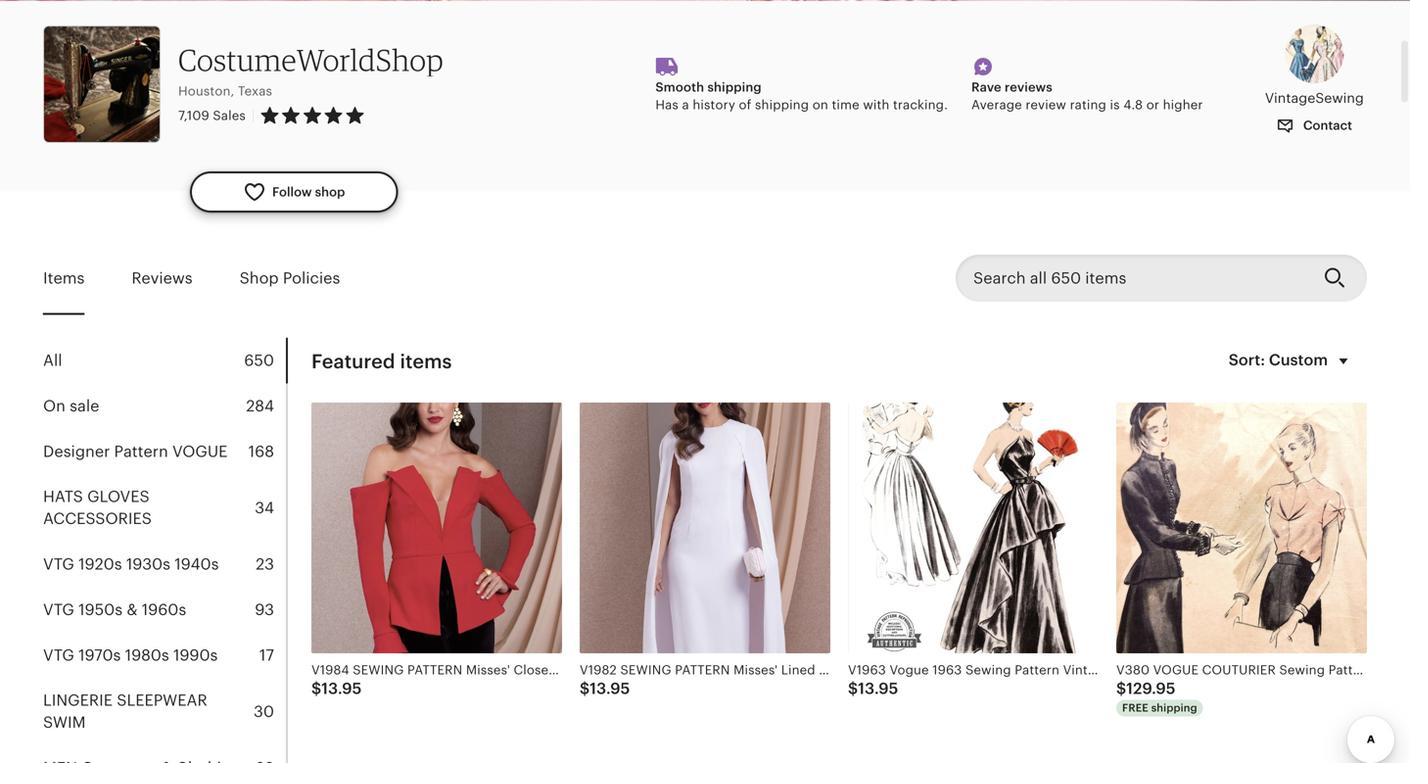 Task type: describe. For each thing, give the bounding box(es) containing it.
free
[[1123, 702, 1149, 714]]

a
[[682, 98, 690, 112]]

$ 13.95 for v1963 vogue 1963 sewing pattern vintage 1950's design misses' special occasion evening formal dress sizes 4-12 or 14-22 image
[[849, 680, 899, 698]]

contact button
[[1263, 108, 1368, 144]]

13.95 for v1963 vogue 1963 sewing pattern vintage 1950's design misses' special occasion evening formal dress sizes 4-12 or 14-22 image
[[859, 680, 899, 698]]

hats
[[43, 488, 83, 506]]

items
[[43, 269, 85, 287]]

custom
[[1270, 351, 1329, 369]]

smooth shipping has a history of shipping on time with tracking.
[[656, 80, 949, 112]]

on
[[813, 98, 829, 112]]

$ 13.95 for v1982 sewing pattern misses' lined cape dresses sizes 8-16 or 18-26 vogue 1982 image
[[580, 680, 630, 698]]

vtg for vtg 1950s & 1960s
[[43, 601, 74, 619]]

23
[[256, 556, 274, 573]]

1990s
[[173, 646, 218, 664]]

168
[[248, 443, 274, 460]]

$ 13.95 for v1984 sewing pattern misses' close-fitting off-the-shoulder top sizes 8-16 or 18-26 vogue 1984 image
[[312, 680, 362, 698]]

contact
[[1301, 118, 1353, 133]]

vintagesewing link
[[1263, 25, 1368, 108]]

7,109 sales |
[[178, 108, 255, 123]]

1940s
[[175, 556, 219, 573]]

hats gloves accessories
[[43, 488, 152, 528]]

sections tab list
[[43, 338, 288, 763]]

reviews
[[132, 269, 193, 287]]

1970s
[[79, 646, 121, 664]]

1920s
[[79, 556, 122, 573]]

1 vertical spatial shipping
[[755, 98, 809, 112]]

items
[[400, 350, 452, 373]]

7,109 sales link
[[178, 108, 246, 123]]

v380 vogue couturier sewing pattern vtg late 1940s jacket skirt blouse suit b30" bust 30" 76 cm vintage 40s original vogue 380 image
[[1117, 403, 1368, 654]]

284
[[246, 397, 274, 415]]

v1963 vogue 1963 sewing pattern vintage 1950's design misses' special occasion evening formal dress sizes 4-12 or 14-22 image
[[849, 403, 1099, 654]]

Search all 650 items text field
[[956, 255, 1309, 302]]

shop
[[240, 269, 279, 287]]

costumeworldshop
[[178, 42, 444, 78]]

rave
[[972, 80, 1002, 94]]

follow
[[272, 185, 312, 199]]

lingerie
[[43, 692, 113, 710]]

review
[[1026, 98, 1067, 112]]

129.95
[[1127, 680, 1176, 698]]

$ for v1963 vogue 1963 sewing pattern vintage 1950's design misses' special occasion evening formal dress sizes 4-12 or 14-22 image
[[849, 680, 859, 698]]

rave reviews average review rating is 4.8 or higher
[[972, 80, 1204, 112]]

is
[[1111, 98, 1121, 112]]

tab containing hats gloves accessories
[[43, 474, 286, 542]]

history
[[693, 98, 736, 112]]

|
[[252, 108, 255, 123]]

34
[[255, 499, 274, 517]]

sale
[[70, 397, 99, 415]]

gloves
[[87, 488, 150, 506]]

tracking.
[[894, 98, 949, 112]]

tab containing vtg 1970s 1980s 1990s
[[43, 633, 286, 678]]

houston,
[[178, 84, 235, 99]]

$ for v1982 sewing pattern misses' lined cape dresses sizes 8-16 or 18-26 vogue 1982 image
[[580, 680, 590, 698]]

$ inside $ 129.95 free shipping
[[1117, 680, 1127, 698]]

vtg for vtg 1970s 1980s 1990s
[[43, 646, 74, 664]]

shop policies
[[240, 269, 340, 287]]

sort: custom button
[[1218, 338, 1368, 385]]

shop
[[315, 185, 345, 199]]

tab containing vtg 1950s & 1960s
[[43, 587, 286, 633]]



Task type: vqa. For each thing, say whether or not it's contained in the screenshot.
the 'of' at the top of page
yes



Task type: locate. For each thing, give the bounding box(es) containing it.
tab down 1930s
[[43, 587, 286, 633]]

on sale
[[43, 397, 99, 415]]

13.95 for v1982 sewing pattern misses' lined cape dresses sizes 8-16 or 18-26 vogue 1982 image
[[590, 680, 630, 698]]

$ 13.95
[[312, 680, 362, 698], [580, 680, 630, 698], [849, 680, 899, 698]]

lingerie sleepwear swim
[[43, 692, 207, 732]]

93
[[255, 601, 274, 619]]

shipping down 129.95
[[1152, 702, 1198, 714]]

sales
[[213, 108, 246, 123]]

follow shop
[[272, 185, 345, 199]]

time
[[832, 98, 860, 112]]

1950s
[[79, 601, 123, 619]]

vtg 1920s 1930s 1940s
[[43, 556, 219, 573]]

2 vertical spatial shipping
[[1152, 702, 1198, 714]]

tab down sleepwear
[[43, 746, 286, 763]]

13.95
[[322, 680, 362, 698], [590, 680, 630, 698], [859, 680, 899, 698]]

9 tab from the top
[[43, 746, 286, 763]]

or
[[1147, 98, 1160, 112]]

tab containing designer pattern vogue
[[43, 429, 286, 474]]

2 horizontal spatial $ 13.95
[[849, 680, 899, 698]]

featured items
[[312, 350, 452, 373]]

of
[[739, 98, 752, 112]]

1 horizontal spatial $ 13.95
[[580, 680, 630, 698]]

tab up sleepwear
[[43, 633, 286, 678]]

tab up 1930s
[[43, 474, 286, 542]]

vogue
[[172, 443, 228, 460]]

vintagesewing image
[[1286, 25, 1345, 83]]

vintagesewing
[[1266, 90, 1365, 106]]

2 vtg from the top
[[43, 601, 74, 619]]

1 $ from the left
[[312, 680, 322, 698]]

texas
[[238, 84, 272, 99]]

shipping right the of
[[755, 98, 809, 112]]

tab down reviews link
[[43, 338, 286, 383]]

sort:
[[1229, 351, 1266, 369]]

policies
[[283, 269, 340, 287]]

1 vtg from the top
[[43, 556, 74, 573]]

13.95 for v1984 sewing pattern misses' close-fitting off-the-shoulder top sizes 8-16 or 18-26 vogue 1984 image
[[322, 680, 362, 698]]

v1982 sewing pattern misses' lined cape dresses sizes 8-16 or 18-26 vogue 1982 image
[[580, 403, 831, 654]]

2 $ from the left
[[580, 680, 590, 698]]

tab up 1960s
[[43, 542, 286, 587]]

vtg left 1920s
[[43, 556, 74, 573]]

with
[[864, 98, 890, 112]]

$ for v1984 sewing pattern misses' close-fitting off-the-shoulder top sizes 8-16 or 18-26 vogue 1984 image
[[312, 680, 322, 698]]

shipping up the of
[[708, 80, 762, 94]]

reviews
[[1005, 80, 1053, 94]]

tab up pattern
[[43, 383, 286, 429]]

3 $ from the left
[[849, 680, 859, 698]]

4 tab from the top
[[43, 474, 286, 542]]

vtg left 1970s
[[43, 646, 74, 664]]

all
[[43, 352, 62, 369]]

3 $ 13.95 from the left
[[849, 680, 899, 698]]

1 tab from the top
[[43, 338, 286, 383]]

1 horizontal spatial 13.95
[[590, 680, 630, 698]]

0 vertical spatial shipping
[[708, 80, 762, 94]]

4.8
[[1124, 98, 1144, 112]]

v1984 sewing pattern misses' close-fitting off-the-shoulder top sizes 8-16 or 18-26 vogue 1984 image
[[312, 403, 562, 654]]

0 horizontal spatial $ 13.95
[[312, 680, 362, 698]]

1980s
[[125, 646, 169, 664]]

featured
[[312, 350, 395, 373]]

1 13.95 from the left
[[322, 680, 362, 698]]

2 13.95 from the left
[[590, 680, 630, 698]]

8 tab from the top
[[43, 678, 286, 746]]

&
[[127, 601, 138, 619]]

tab
[[43, 338, 286, 383], [43, 383, 286, 429], [43, 429, 286, 474], [43, 474, 286, 542], [43, 542, 286, 587], [43, 587, 286, 633], [43, 633, 286, 678], [43, 678, 286, 746], [43, 746, 286, 763]]

designer pattern vogue
[[43, 443, 228, 460]]

sleepwear
[[117, 692, 207, 710]]

on
[[43, 397, 66, 415]]

1 vertical spatial vtg
[[43, 601, 74, 619]]

tab up gloves
[[43, 429, 286, 474]]

smooth
[[656, 80, 705, 94]]

average
[[972, 98, 1023, 112]]

5 tab from the top
[[43, 542, 286, 587]]

7 tab from the top
[[43, 633, 286, 678]]

3 vtg from the top
[[43, 646, 74, 664]]

7,109
[[178, 108, 209, 123]]

2 $ 13.95 from the left
[[580, 680, 630, 698]]

1960s
[[142, 601, 186, 619]]

vtg left 1950s
[[43, 601, 74, 619]]

0 vertical spatial vtg
[[43, 556, 74, 573]]

higher
[[1164, 98, 1204, 112]]

3 tab from the top
[[43, 429, 286, 474]]

1930s
[[126, 556, 171, 573]]

swim
[[43, 714, 86, 732]]

tab containing on sale
[[43, 383, 286, 429]]

tab containing all
[[43, 338, 286, 383]]

3 13.95 from the left
[[859, 680, 899, 698]]

2 tab from the top
[[43, 383, 286, 429]]

vtg 1950s & 1960s
[[43, 601, 186, 619]]

accessories
[[43, 510, 152, 528]]

tab containing vtg 1920s 1930s 1940s
[[43, 542, 286, 587]]

sort: custom
[[1229, 351, 1329, 369]]

items link
[[43, 256, 85, 301]]

vtg for vtg 1920s 1930s 1940s
[[43, 556, 74, 573]]

0 horizontal spatial 13.95
[[322, 680, 362, 698]]

follow shop button
[[190, 171, 398, 213]]

shipping inside $ 129.95 free shipping
[[1152, 702, 1198, 714]]

2 horizontal spatial 13.95
[[859, 680, 899, 698]]

2 vertical spatial vtg
[[43, 646, 74, 664]]

reviews link
[[132, 256, 193, 301]]

tab containing lingerie sleepwear swim
[[43, 678, 286, 746]]

designer
[[43, 443, 110, 460]]

pattern
[[114, 443, 168, 460]]

houston, texas
[[178, 84, 272, 99]]

has
[[656, 98, 679, 112]]

6 tab from the top
[[43, 587, 286, 633]]

650
[[244, 352, 274, 369]]

rating
[[1071, 98, 1107, 112]]

4 $ from the left
[[1117, 680, 1127, 698]]

vtg
[[43, 556, 74, 573], [43, 601, 74, 619], [43, 646, 74, 664]]

shop policies link
[[240, 256, 340, 301]]

vtg 1970s 1980s 1990s
[[43, 646, 218, 664]]

30
[[254, 703, 274, 721]]

shipping
[[708, 80, 762, 94], [755, 98, 809, 112], [1152, 702, 1198, 714]]

tab down 1980s
[[43, 678, 286, 746]]

$
[[312, 680, 322, 698], [580, 680, 590, 698], [849, 680, 859, 698], [1117, 680, 1127, 698]]

$ 129.95 free shipping
[[1117, 680, 1198, 714]]

1 $ 13.95 from the left
[[312, 680, 362, 698]]

17
[[259, 646, 274, 664]]



